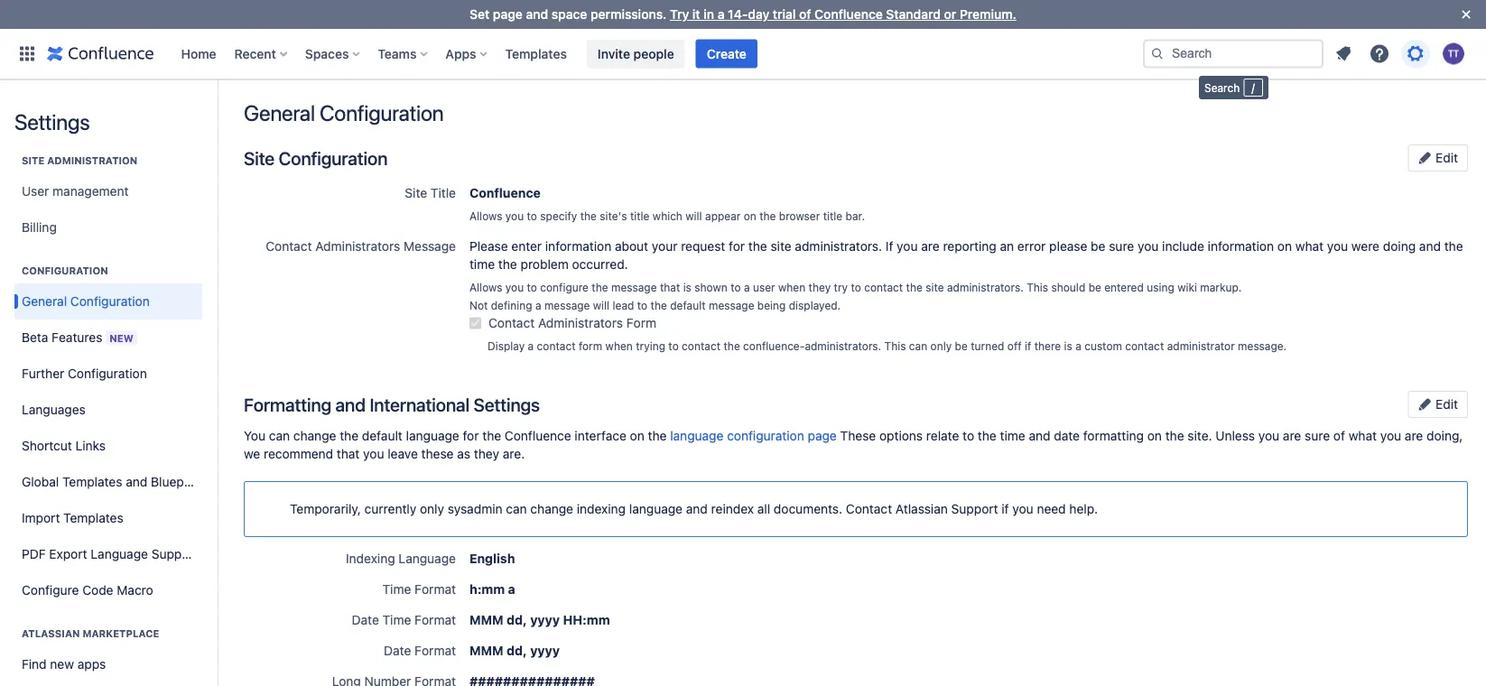 Task type: describe. For each thing, give the bounding box(es) containing it.
lead
[[613, 299, 634, 312]]

1 vertical spatial can
[[269, 429, 290, 444]]

display
[[488, 340, 525, 352]]

code
[[82, 583, 113, 598]]

configure
[[540, 281, 589, 294]]

templates for global templates and blueprints
[[62, 475, 122, 490]]

1 horizontal spatial language
[[399, 551, 456, 566]]

you left the include
[[1138, 239, 1159, 254]]

the down occurred.
[[592, 281, 608, 294]]

these options relate to the time and date formatting on the site. unless you are sure of what you are doing, we recommend that you leave these as they are.
[[244, 429, 1464, 462]]

further configuration link
[[14, 356, 202, 392]]

2 vertical spatial confluence
[[505, 429, 571, 444]]

and right formatting
[[336, 394, 366, 415]]

0 vertical spatial general
[[244, 100, 315, 126]]

administrator
[[1168, 340, 1235, 352]]

date for date time format
[[352, 613, 379, 628]]

recent button
[[229, 39, 294, 68]]

site configuration
[[244, 147, 388, 168]]

languages link
[[14, 392, 202, 428]]

default inside 'please enter information about your request for the site administrators. if you are reporting an error please be sure you include information on what you were doing and the time the problem occurred. allows you to configure the message that is shown to a user when they try to contact the site administrators. this should be entered using wiki markup. not defining a message will lead to the default message being displayed.'
[[670, 299, 706, 312]]

0 horizontal spatial message
[[545, 299, 590, 312]]

date format
[[384, 644, 456, 658]]

space
[[552, 7, 587, 22]]

0 vertical spatial general configuration
[[244, 100, 444, 126]]

indexing
[[577, 502, 626, 517]]

site for site title
[[405, 186, 427, 201]]

billing
[[22, 220, 57, 235]]

1 information from the left
[[545, 239, 612, 254]]

date for date format
[[384, 644, 411, 658]]

beta
[[22, 330, 48, 345]]

close image
[[1456, 4, 1478, 25]]

to up 'form'
[[638, 299, 648, 312]]

collapse sidebar image
[[197, 89, 237, 125]]

1 vertical spatial site
[[926, 281, 944, 294]]

0 vertical spatial atlassian
[[896, 502, 948, 517]]

0 horizontal spatial of
[[799, 7, 812, 22]]

language right "indexing" on the bottom left of the page
[[629, 502, 683, 517]]

1 time from the top
[[383, 582, 411, 597]]

we
[[244, 447, 260, 462]]

0 vertical spatial confluence
[[815, 7, 883, 22]]

wiki
[[1178, 281, 1198, 294]]

displayed.
[[789, 299, 841, 312]]

general configuration link
[[14, 284, 202, 320]]

indexing language
[[346, 551, 456, 566]]

mmm dd, yyyy
[[470, 644, 560, 658]]

a right display
[[528, 340, 534, 352]]

recent
[[234, 46, 276, 61]]

temporarily,
[[290, 502, 361, 517]]

1 vertical spatial only
[[420, 502, 444, 517]]

1 vertical spatial settings
[[474, 394, 540, 415]]

0 vertical spatial support
[[952, 502, 999, 517]]

you left were
[[1328, 239, 1349, 254]]

they inside the 'these options relate to the time and date formatting on the site. unless you are sure of what you are doing, we recommend that you leave these as they are.'
[[474, 447, 500, 462]]

you right "if"
[[897, 239, 918, 254]]

to inside confluence allows you to specify the site's title which will appear on the browser title bar.
[[527, 210, 537, 222]]

administrators for form
[[538, 316, 623, 331]]

a right in
[[718, 7, 725, 22]]

specify
[[540, 210, 577, 222]]

search image
[[1151, 47, 1165, 61]]

home
[[181, 46, 216, 61]]

a left user
[[744, 281, 750, 294]]

apps
[[446, 46, 477, 61]]

people
[[634, 46, 675, 61]]

0 vertical spatial settings
[[14, 109, 90, 135]]

interface
[[575, 429, 627, 444]]

an
[[1000, 239, 1015, 254]]

0 horizontal spatial page
[[493, 7, 523, 22]]

your profile and preferences image
[[1443, 43, 1465, 65]]

appswitcher icon image
[[16, 43, 38, 65]]

you can change the default language for the confluence interface on the language configuration page
[[244, 429, 837, 444]]

of inside the 'these options relate to the time and date formatting on the site. unless you are sure of what you are doing, we recommend that you leave these as they are.'
[[1334, 429, 1346, 444]]

the up sysadmin
[[483, 429, 501, 444]]

time format
[[383, 582, 456, 597]]

1 horizontal spatial is
[[1065, 340, 1073, 352]]

sure inside the 'these options relate to the time and date formatting on the site. unless you are sure of what you are doing, we recommend that you leave these as they are.'
[[1305, 429, 1331, 444]]

a right defining
[[536, 299, 542, 312]]

a left custom
[[1076, 340, 1082, 352]]

2 vertical spatial can
[[506, 502, 527, 517]]

1 title from the left
[[630, 210, 650, 222]]

a right 'h:mm'
[[508, 582, 516, 597]]

create link
[[696, 39, 758, 68]]

were
[[1352, 239, 1380, 254]]

contact inside 'please enter information about your request for the site administrators. if you are reporting an error please be sure you include information on what you were doing and the time the problem occurred. allows you to configure the message that is shown to a user when they try to contact the site administrators. this should be entered using wiki markup. not defining a message will lead to the default message being displayed.'
[[865, 281, 903, 294]]

import
[[22, 511, 60, 526]]

for for request
[[729, 239, 745, 254]]

language left configuration at the bottom of the page
[[670, 429, 724, 444]]

the left site.
[[1166, 429, 1185, 444]]

pdf export language support
[[22, 547, 198, 562]]

on inside confluence allows you to specify the site's title which will appear on the browser title bar.
[[744, 210, 757, 222]]

language up these in the left of the page
[[406, 429, 460, 444]]

help icon image
[[1369, 43, 1391, 65]]

contact administrators form
[[489, 316, 657, 331]]

edit for site configuration
[[1433, 150, 1459, 165]]

to down problem
[[527, 281, 537, 294]]

leave
[[388, 447, 418, 462]]

14-
[[728, 7, 748, 22]]

1 horizontal spatial if
[[1025, 340, 1032, 352]]

permissions.
[[591, 7, 667, 22]]

1 vertical spatial be
[[1089, 281, 1102, 294]]

all
[[758, 502, 771, 517]]

message.
[[1238, 340, 1287, 352]]

1 vertical spatial default
[[362, 429, 403, 444]]

to right try on the top of the page
[[851, 281, 862, 294]]

user
[[753, 281, 776, 294]]

custom
[[1085, 340, 1123, 352]]

premium.
[[960, 7, 1017, 22]]

site's
[[600, 210, 627, 222]]

configuration group
[[14, 246, 210, 614]]

mmm for mmm dd, yyyy hh:mm
[[470, 613, 504, 628]]

display a contact form when trying to contact the confluence-administrators. this can only be turned off if there is a custom contact administrator message.
[[488, 340, 1287, 352]]

2 format from the top
[[415, 613, 456, 628]]

try
[[670, 7, 689, 22]]

site for site configuration
[[244, 147, 275, 168]]

you left leave
[[363, 447, 384, 462]]

try it in a 14-day trial of confluence standard or premium. link
[[670, 7, 1017, 22]]

contact right the trying
[[682, 340, 721, 352]]

2 vertical spatial administrators.
[[805, 340, 882, 352]]

pdf export language support link
[[14, 537, 202, 573]]

they inside 'please enter information about your request for the site administrators. if you are reporting an error please be sure you include information on what you were doing and the time the problem occurred. allows you to configure the message that is shown to a user when they try to contact the site administrators. this should be entered using wiki markup. not defining a message will lead to the default message being displayed.'
[[809, 281, 831, 294]]

you left doing,
[[1381, 429, 1402, 444]]

1 vertical spatial change
[[531, 502, 574, 517]]

date
[[1054, 429, 1080, 444]]

site administration
[[22, 155, 137, 167]]

1 horizontal spatial are
[[1283, 429, 1302, 444]]

you left need
[[1013, 502, 1034, 517]]

blueprints
[[151, 475, 210, 490]]

browser
[[779, 210, 820, 222]]

0 horizontal spatial if
[[1002, 502, 1010, 517]]

currently
[[365, 502, 417, 517]]

templates link
[[500, 39, 573, 68]]

further
[[22, 366, 64, 381]]

2 time from the top
[[383, 613, 411, 628]]

enter
[[512, 239, 542, 254]]

to right the trying
[[669, 340, 679, 352]]

further configuration
[[22, 366, 147, 381]]

to inside the 'these options relate to the time and date formatting on the site. unless you are sure of what you are doing, we recommend that you leave these as they are.'
[[963, 429, 975, 444]]

entered
[[1105, 281, 1144, 294]]

off
[[1008, 340, 1022, 352]]

for for language
[[463, 429, 479, 444]]

new
[[110, 332, 134, 344]]

languages
[[22, 402, 86, 417]]

you inside confluence allows you to specify the site's title which will appear on the browser title bar.
[[506, 210, 524, 222]]

spaces
[[305, 46, 349, 61]]

2 horizontal spatial are
[[1405, 429, 1424, 444]]

teams
[[378, 46, 417, 61]]

links
[[75, 439, 106, 453]]

format for date format
[[415, 644, 456, 658]]

2 horizontal spatial message
[[709, 299, 755, 312]]

site.
[[1188, 429, 1213, 444]]

site for site administration
[[22, 155, 45, 167]]

0 vertical spatial change
[[293, 429, 336, 444]]

edit link for site configuration
[[1409, 145, 1469, 172]]

is inside 'please enter information about your request for the site administrators. if you are reporting an error please be sure you include information on what you were doing and the time the problem occurred. allows you to configure the message that is shown to a user when they try to contact the site administrators. this should be entered using wiki markup. not defining a message will lead to the default message being displayed.'
[[683, 281, 692, 294]]

0 vertical spatial only
[[931, 340, 952, 352]]

1 horizontal spatial page
[[808, 429, 837, 444]]

title
[[431, 186, 456, 201]]

these
[[841, 429, 876, 444]]



Task type: vqa. For each thing, say whether or not it's contained in the screenshot.
HEADING corresponding to Heading 6
no



Task type: locate. For each thing, give the bounding box(es) containing it.
global element
[[11, 28, 1140, 79]]

contact down "if"
[[865, 281, 903, 294]]

change
[[293, 429, 336, 444], [531, 502, 574, 517]]

confluence inside confluence allows you to specify the site's title which will appear on the browser title bar.
[[470, 186, 541, 201]]

title left bar.
[[823, 210, 843, 222]]

Search field
[[1144, 39, 1324, 68]]

and left space
[[526, 7, 548, 22]]

h:mm a
[[470, 582, 516, 597]]

edit for formatting and international settings
[[1433, 397, 1459, 412]]

reporting
[[943, 239, 997, 254]]

on right formatting
[[1148, 429, 1162, 444]]

these
[[421, 447, 454, 462]]

will right which
[[686, 210, 702, 222]]

format up date time format
[[415, 582, 456, 597]]

language up time format
[[399, 551, 456, 566]]

allows up please
[[470, 210, 503, 222]]

search
[[1205, 81, 1240, 94]]

1 vertical spatial they
[[474, 447, 500, 462]]

create
[[707, 46, 747, 61]]

0 vertical spatial for
[[729, 239, 745, 254]]

2 information from the left
[[1208, 239, 1275, 254]]

apps button
[[440, 39, 495, 68]]

using
[[1147, 281, 1175, 294]]

they up displayed.
[[809, 281, 831, 294]]

sure inside 'please enter information about your request for the site administrators. if you are reporting an error please be sure you include information on what you were doing and the time the problem occurred. allows you to configure the message that is shown to a user when they try to contact the site administrators. this should be entered using wiki markup. not defining a message will lead to the default message being displayed.'
[[1109, 239, 1135, 254]]

1 vertical spatial time
[[383, 613, 411, 628]]

1 vertical spatial edit link
[[1409, 391, 1469, 418]]

support left need
[[952, 502, 999, 517]]

1 vertical spatial administrators.
[[948, 281, 1024, 294]]

defining
[[491, 299, 533, 312]]

for up as
[[463, 429, 479, 444]]

indexing
[[346, 551, 395, 566]]

configure code macro link
[[14, 573, 202, 609]]

are left doing,
[[1405, 429, 1424, 444]]

the left confluence-
[[724, 340, 740, 352]]

on right appear
[[744, 210, 757, 222]]

1 vertical spatial when
[[606, 340, 633, 352]]

2 dd, from the top
[[507, 644, 527, 658]]

0 horizontal spatial administrators
[[316, 239, 400, 254]]

edit
[[1433, 150, 1459, 165], [1433, 397, 1459, 412]]

that inside 'please enter information about your request for the site administrators. if you are reporting an error please be sure you include information on what you were doing and the time the problem occurred. allows you to configure the message that is shown to a user when they try to contact the site administrators. this should be entered using wiki markup. not defining a message will lead to the default message being displayed.'
[[660, 281, 680, 294]]

1 vertical spatial templates
[[62, 475, 122, 490]]

1 vertical spatial of
[[1334, 429, 1346, 444]]

this up the options
[[885, 340, 906, 352]]

to
[[527, 210, 537, 222], [527, 281, 537, 294], [731, 281, 741, 294], [851, 281, 862, 294], [638, 299, 648, 312], [669, 340, 679, 352], [963, 429, 975, 444]]

dd, for mmm dd, yyyy hh:mm
[[507, 613, 527, 628]]

time down time format
[[383, 613, 411, 628]]

1 horizontal spatial sure
[[1305, 429, 1331, 444]]

macro
[[117, 583, 153, 598]]

this inside 'please enter information about your request for the site administrators. if you are reporting an error please be sure you include information on what you were doing and the time the problem occurred. allows you to configure the message that is shown to a user when they try to contact the site administrators. this should be entered using wiki markup. not defining a message will lead to the default message being displayed.'
[[1027, 281, 1049, 294]]

0 vertical spatial administrators
[[316, 239, 400, 254]]

of
[[799, 7, 812, 22], [1334, 429, 1346, 444]]

user
[[22, 184, 49, 199]]

you up defining
[[506, 281, 524, 294]]

administrators. down reporting
[[948, 281, 1024, 294]]

1 horizontal spatial what
[[1349, 429, 1378, 444]]

0 vertical spatial is
[[683, 281, 692, 294]]

0 horizontal spatial site
[[771, 239, 792, 254]]

and right doing
[[1420, 239, 1442, 254]]

general up beta
[[22, 294, 67, 309]]

form
[[627, 316, 657, 331]]

small image for formatting and international settings
[[1418, 397, 1433, 411]]

be right should
[[1089, 281, 1102, 294]]

1 vertical spatial sure
[[1305, 429, 1331, 444]]

contact administrators message
[[266, 239, 456, 254]]

atlassian up new
[[22, 628, 80, 640]]

are.
[[503, 447, 525, 462]]

standard
[[887, 7, 941, 22]]

1 horizontal spatial general configuration
[[244, 100, 444, 126]]

shown
[[695, 281, 728, 294]]

the right doing
[[1445, 239, 1464, 254]]

dd, up mmm dd, yyyy
[[507, 613, 527, 628]]

format up date format
[[415, 613, 456, 628]]

that left shown
[[660, 281, 680, 294]]

1 yyyy from the top
[[530, 613, 560, 628]]

0 vertical spatial date
[[352, 613, 379, 628]]

templates for import templates
[[63, 511, 123, 526]]

format for time format
[[415, 582, 456, 597]]

0 vertical spatial edit link
[[1409, 145, 1469, 172]]

banner
[[0, 28, 1487, 79]]

1 horizontal spatial will
[[686, 210, 702, 222]]

1 horizontal spatial that
[[660, 281, 680, 294]]

0 vertical spatial be
[[1091, 239, 1106, 254]]

2 yyyy from the top
[[530, 644, 560, 658]]

will inside 'please enter information about your request for the site administrators. if you are reporting an error please be sure you include information on what you were doing and the time the problem occurred. allows you to configure the message that is shown to a user when they try to contact the site administrators. this should be entered using wiki markup. not defining a message will lead to the default message being displayed.'
[[593, 299, 610, 312]]

user management
[[22, 184, 129, 199]]

markup.
[[1201, 281, 1242, 294]]

the right "relate"
[[978, 429, 997, 444]]

message
[[404, 239, 456, 254]]

1 horizontal spatial they
[[809, 281, 831, 294]]

general inside configuration group
[[22, 294, 67, 309]]

0 horizontal spatial is
[[683, 281, 692, 294]]

site administration group
[[14, 135, 202, 251]]

management
[[53, 184, 129, 199]]

0 horizontal spatial general configuration
[[22, 294, 150, 309]]

time inside 'please enter information about your request for the site administrators. if you are reporting an error please be sure you include information on what you were doing and the time the problem occurred. allows you to configure the message that is shown to a user when they try to contact the site administrators. this should be entered using wiki markup. not defining a message will lead to the default message being displayed.'
[[470, 257, 495, 272]]

confluence image
[[47, 43, 154, 65], [47, 43, 154, 65]]

site title
[[405, 186, 456, 201]]

as
[[457, 447, 471, 462]]

edit link for formatting and international settings
[[1409, 391, 1469, 418]]

day
[[748, 7, 770, 22]]

site inside group
[[22, 155, 45, 167]]

1 vertical spatial that
[[337, 447, 360, 462]]

1 vertical spatial general configuration
[[22, 294, 150, 309]]

message down shown
[[709, 299, 755, 312]]

what inside 'please enter information about your request for the site administrators. if you are reporting an error please be sure you include information on what you were doing and the time the problem occurred. allows you to configure the message that is shown to a user when they try to contact the site administrators. this should be entered using wiki markup. not defining a message will lead to the default message being displayed.'
[[1296, 239, 1324, 254]]

that inside the 'these options relate to the time and date formatting on the site. unless you are sure of what you are doing, we recommend that you leave these as they are.'
[[337, 447, 360, 462]]

and left the reindex
[[686, 502, 708, 517]]

title right "site's"
[[630, 210, 650, 222]]

0 horizontal spatial this
[[885, 340, 906, 352]]

0 vertical spatial can
[[909, 340, 928, 352]]

for
[[729, 239, 745, 254], [463, 429, 479, 444]]

atlassian down the options
[[896, 502, 948, 517]]

0 horizontal spatial settings
[[14, 109, 90, 135]]

2 edit link from the top
[[1409, 391, 1469, 418]]

1 horizontal spatial message
[[611, 281, 657, 294]]

page right set
[[493, 7, 523, 22]]

they right as
[[474, 447, 500, 462]]

0 horizontal spatial they
[[474, 447, 500, 462]]

general configuration up site configuration
[[244, 100, 444, 126]]

atlassian inside group
[[22, 628, 80, 640]]

are
[[922, 239, 940, 254], [1283, 429, 1302, 444], [1405, 429, 1424, 444]]

3 format from the top
[[415, 644, 456, 658]]

0 horizontal spatial can
[[269, 429, 290, 444]]

can right sysadmin
[[506, 502, 527, 517]]

shortcut links link
[[14, 428, 202, 464]]

banner containing home
[[0, 28, 1487, 79]]

not
[[470, 299, 488, 312]]

configure code macro
[[22, 583, 153, 598]]

message up lead
[[611, 281, 657, 294]]

1 vertical spatial if
[[1002, 502, 1010, 517]]

reindex
[[711, 502, 754, 517]]

0 horizontal spatial language
[[91, 547, 148, 562]]

set page and space permissions. try it in a 14-day trial of confluence standard or premium.
[[470, 7, 1017, 22]]

the down enter
[[499, 257, 517, 272]]

try
[[834, 281, 848, 294]]

when right form
[[606, 340, 633, 352]]

doing
[[1384, 239, 1416, 254]]

0 horizontal spatial information
[[545, 239, 612, 254]]

confluence up are.
[[505, 429, 571, 444]]

atlassian marketplace group
[[14, 609, 202, 686]]

for inside 'please enter information about your request for the site administrators. if you are reporting an error please be sure you include information on what you were doing and the time the problem occurred. allows you to configure the message that is shown to a user when they try to contact the site administrators. this should be entered using wiki markup. not defining a message will lead to the default message being displayed.'
[[729, 239, 745, 254]]

formatting
[[244, 394, 332, 415]]

1 edit link from the top
[[1409, 145, 1469, 172]]

the left the browser
[[760, 210, 776, 222]]

0 vertical spatial templates
[[505, 46, 567, 61]]

0 horizontal spatial only
[[420, 502, 444, 517]]

0 horizontal spatial site
[[22, 155, 45, 167]]

allows inside confluence allows you to specify the site's title which will appear on the browser title bar.
[[470, 210, 503, 222]]

confluence right trial
[[815, 7, 883, 22]]

and inside 'please enter information about your request for the site administrators. if you are reporting an error please be sure you include information on what you were doing and the time the problem occurred. allows you to configure the message that is shown to a user when they try to contact the site administrators. this should be entered using wiki markup. not defining a message will lead to the default message being displayed.'
[[1420, 239, 1442, 254]]

the down formatting and international settings
[[340, 429, 359, 444]]

0 vertical spatial mmm
[[470, 613, 504, 628]]

0 horizontal spatial sure
[[1109, 239, 1135, 254]]

0 horizontal spatial change
[[293, 429, 336, 444]]

global templates and blueprints
[[22, 475, 210, 490]]

0 horizontal spatial are
[[922, 239, 940, 254]]

settings up you can change the default language for the confluence interface on the language configuration page
[[474, 394, 540, 415]]

date down date time format
[[384, 644, 411, 658]]

and inside the 'these options relate to the time and date formatting on the site. unless you are sure of what you are doing, we recommend that you leave these as they are.'
[[1029, 429, 1051, 444]]

0 horizontal spatial what
[[1296, 239, 1324, 254]]

general
[[244, 100, 315, 126], [22, 294, 67, 309]]

request
[[681, 239, 726, 254]]

formatting and international settings
[[244, 394, 540, 415]]

user management link
[[14, 173, 202, 210]]

dd, for mmm dd, yyyy
[[507, 644, 527, 658]]

1 horizontal spatial this
[[1027, 281, 1049, 294]]

language down import templates link
[[91, 547, 148, 562]]

on inside the 'these options relate to the time and date formatting on the site. unless you are sure of what you are doing, we recommend that you leave these as they are.'
[[1148, 429, 1162, 444]]

the up the display a contact form when trying to contact the confluence-administrators. this can only be turned off if there is a custom contact administrator message.
[[907, 281, 923, 294]]

new
[[50, 657, 74, 672]]

to right shown
[[731, 281, 741, 294]]

administration
[[47, 155, 137, 167]]

if
[[886, 239, 894, 254]]

message down configure
[[545, 299, 590, 312]]

are inside 'please enter information about your request for the site administrators. if you are reporting an error please be sure you include information on what you were doing and the time the problem occurred. allows you to configure the message that is shown to a user when they try to contact the site administrators. this should be entered using wiki markup. not defining a message will lead to the default message being displayed.'
[[922, 239, 940, 254]]

1 vertical spatial support
[[152, 547, 198, 562]]

for down appear
[[729, 239, 745, 254]]

default up leave
[[362, 429, 403, 444]]

2 vertical spatial templates
[[63, 511, 123, 526]]

1 vertical spatial mmm
[[470, 644, 504, 658]]

1 dd, from the top
[[507, 613, 527, 628]]

home link
[[176, 39, 222, 68]]

0 vertical spatial default
[[670, 299, 706, 312]]

on inside 'please enter information about your request for the site administrators. if you are reporting an error please be sure you include information on what you were doing and the time the problem occurred. allows you to configure the message that is shown to a user when they try to contact the site administrators. this should be entered using wiki markup. not defining a message will lead to the default message being displayed.'
[[1278, 239, 1293, 254]]

shortcut
[[22, 439, 72, 453]]

templates down links on the bottom of the page
[[62, 475, 122, 490]]

1 horizontal spatial date
[[384, 644, 411, 658]]

yyyy left hh:mm
[[530, 613, 560, 628]]

0 horizontal spatial support
[[152, 547, 198, 562]]

1 horizontal spatial of
[[1334, 429, 1346, 444]]

0 vertical spatial administrators.
[[795, 239, 883, 254]]

time inside the 'these options relate to the time and date formatting on the site. unless you are sure of what you are doing, we recommend that you leave these as they are.'
[[1000, 429, 1026, 444]]

need
[[1037, 502, 1066, 517]]

administrators
[[316, 239, 400, 254], [538, 316, 623, 331]]

mmm for mmm dd, yyyy
[[470, 644, 504, 658]]

1 vertical spatial time
[[1000, 429, 1026, 444]]

yyyy for mmm dd, yyyy hh:mm
[[530, 613, 560, 628]]

time down please
[[470, 257, 495, 272]]

support inside "link"
[[152, 547, 198, 562]]

contact right custom
[[1126, 340, 1165, 352]]

occurred.
[[572, 257, 628, 272]]

contact
[[865, 281, 903, 294], [537, 340, 576, 352], [682, 340, 721, 352], [1126, 340, 1165, 352]]

to right "relate"
[[963, 429, 975, 444]]

spaces button
[[300, 39, 367, 68]]

settings up site administration
[[14, 109, 90, 135]]

unless
[[1216, 429, 1256, 444]]

0 vertical spatial yyyy
[[530, 613, 560, 628]]

1 mmm from the top
[[470, 613, 504, 628]]

only right "currently"
[[420, 502, 444, 517]]

templates down space
[[505, 46, 567, 61]]

will left lead
[[593, 299, 610, 312]]

0 horizontal spatial when
[[606, 340, 633, 352]]

please
[[1050, 239, 1088, 254]]

the right interface
[[648, 429, 667, 444]]

time
[[383, 582, 411, 597], [383, 613, 411, 628]]

1 horizontal spatial only
[[931, 340, 952, 352]]

2 horizontal spatial can
[[909, 340, 928, 352]]

0 horizontal spatial atlassian
[[22, 628, 80, 640]]

1 horizontal spatial atlassian
[[896, 502, 948, 517]]

1 vertical spatial date
[[384, 644, 411, 658]]

notification icon image
[[1333, 43, 1355, 65]]

be
[[1091, 239, 1106, 254], [1089, 281, 1102, 294], [955, 340, 968, 352]]

0 vertical spatial contact
[[266, 239, 312, 254]]

doing,
[[1427, 429, 1464, 444]]

templates up "pdf export language support" "link"
[[63, 511, 123, 526]]

0 vertical spatial allows
[[470, 210, 503, 222]]

format
[[415, 582, 456, 597], [415, 613, 456, 628], [415, 644, 456, 658]]

what inside the 'these options relate to the time and date formatting on the site. unless you are sure of what you are doing, we recommend that you leave these as they are.'
[[1349, 429, 1378, 444]]

hh:mm
[[563, 613, 610, 628]]

1 horizontal spatial change
[[531, 502, 574, 517]]

administrators left message
[[316, 239, 400, 254]]

error
[[1018, 239, 1046, 254]]

1 horizontal spatial title
[[823, 210, 843, 222]]

include
[[1163, 239, 1205, 254]]

and inside global templates and blueprints link
[[126, 475, 148, 490]]

when up being
[[779, 281, 806, 294]]

1 vertical spatial page
[[808, 429, 837, 444]]

0 vertical spatial dd,
[[507, 613, 527, 628]]

yyyy down mmm dd, yyyy hh:mm
[[530, 644, 560, 658]]

allows
[[470, 210, 503, 222], [470, 281, 503, 294]]

1 edit from the top
[[1433, 150, 1459, 165]]

2 vertical spatial be
[[955, 340, 968, 352]]

1 small image from the top
[[1418, 150, 1433, 165]]

general configuration up beta features new
[[22, 294, 150, 309]]

the up 'form'
[[651, 299, 667, 312]]

1 horizontal spatial default
[[670, 299, 706, 312]]

small image for site configuration
[[1418, 150, 1433, 165]]

1 horizontal spatial information
[[1208, 239, 1275, 254]]

on right interface
[[630, 429, 645, 444]]

what left were
[[1296, 239, 1324, 254]]

1 vertical spatial edit
[[1433, 397, 1459, 412]]

be right please
[[1091, 239, 1106, 254]]

1 horizontal spatial support
[[952, 502, 999, 517]]

language inside "pdf export language support" "link"
[[91, 547, 148, 562]]

settings icon image
[[1406, 43, 1427, 65]]

when inside 'please enter information about your request for the site administrators. if you are reporting an error please be sure you include information on what you were doing and the time the problem occurred. allows you to configure the message that is shown to a user when they try to contact the site administrators. this should be entered using wiki markup. not defining a message will lead to the default message being displayed.'
[[779, 281, 806, 294]]

global templates and blueprints link
[[14, 464, 210, 500]]

the left "site's"
[[580, 210, 597, 222]]

date
[[352, 613, 379, 628], [384, 644, 411, 658]]

0 horizontal spatial date
[[352, 613, 379, 628]]

and left blueprints
[[126, 475, 148, 490]]

1 vertical spatial what
[[1349, 429, 1378, 444]]

small image
[[1418, 150, 1433, 165], [1418, 397, 1433, 411]]

language
[[91, 547, 148, 562], [399, 551, 456, 566]]

1 vertical spatial administrators
[[538, 316, 623, 331]]

contact for contact administrators message
[[266, 239, 312, 254]]

contact down contact administrators form
[[537, 340, 576, 352]]

mmm
[[470, 613, 504, 628], [470, 644, 504, 658]]

2 horizontal spatial site
[[405, 186, 427, 201]]

what left doing,
[[1349, 429, 1378, 444]]

2 title from the left
[[823, 210, 843, 222]]

0 horizontal spatial default
[[362, 429, 403, 444]]

if left need
[[1002, 502, 1010, 517]]

2 allows from the top
[[470, 281, 503, 294]]

0 vertical spatial small image
[[1418, 150, 1433, 165]]

please
[[470, 239, 508, 254]]

on
[[744, 210, 757, 222], [1278, 239, 1293, 254], [630, 429, 645, 444], [1148, 429, 1162, 444]]

teams button
[[372, 39, 435, 68]]

can right you
[[269, 429, 290, 444]]

2 vertical spatial format
[[415, 644, 456, 658]]

it
[[693, 7, 701, 22]]

0 horizontal spatial general
[[22, 294, 67, 309]]

date time format
[[352, 613, 456, 628]]

options
[[880, 429, 923, 444]]

yyyy for mmm dd, yyyy
[[530, 644, 560, 658]]

administrators for message
[[316, 239, 400, 254]]

form
[[579, 340, 603, 352]]

sure up entered
[[1109, 239, 1135, 254]]

the up user
[[749, 239, 768, 254]]

default down shown
[[670, 299, 706, 312]]

recommend
[[264, 447, 333, 462]]

/
[[1252, 81, 1256, 94]]

1 format from the top
[[415, 582, 456, 597]]

1 horizontal spatial site
[[926, 281, 944, 294]]

2 edit from the top
[[1433, 397, 1459, 412]]

format down date time format
[[415, 644, 456, 658]]

date down indexing
[[352, 613, 379, 628]]

2 small image from the top
[[1418, 397, 1433, 411]]

contact for contact administrators form
[[489, 316, 535, 331]]

2 mmm from the top
[[470, 644, 504, 658]]

0 vertical spatial that
[[660, 281, 680, 294]]

will inside confluence allows you to specify the site's title which will appear on the browser title bar.
[[686, 210, 702, 222]]

will
[[686, 210, 702, 222], [593, 299, 610, 312]]

what
[[1296, 239, 1324, 254], [1349, 429, 1378, 444]]

general configuration inside configuration group
[[22, 294, 150, 309]]

0 vertical spatial edit
[[1433, 150, 1459, 165]]

information up markup.
[[1208, 239, 1275, 254]]

you right unless
[[1259, 429, 1280, 444]]

1 allows from the top
[[470, 210, 503, 222]]

0 vertical spatial if
[[1025, 340, 1032, 352]]

templates inside 'global' element
[[505, 46, 567, 61]]

1 horizontal spatial can
[[506, 502, 527, 517]]

your
[[652, 239, 678, 254]]

allows inside 'please enter information about your request for the site administrators. if you are reporting an error please be sure you include information on what you were doing and the time the problem occurred. allows you to configure the message that is shown to a user when they try to contact the site administrators. this should be entered using wiki markup. not defining a message will lead to the default message being displayed.'
[[470, 281, 503, 294]]

1 vertical spatial atlassian
[[22, 628, 80, 640]]

0 vertical spatial time
[[383, 582, 411, 597]]

0 vertical spatial what
[[1296, 239, 1324, 254]]

there
[[1035, 340, 1062, 352]]

and left date
[[1029, 429, 1051, 444]]

None checkbox
[[470, 318, 481, 329]]

2 horizontal spatial contact
[[846, 502, 893, 517]]



